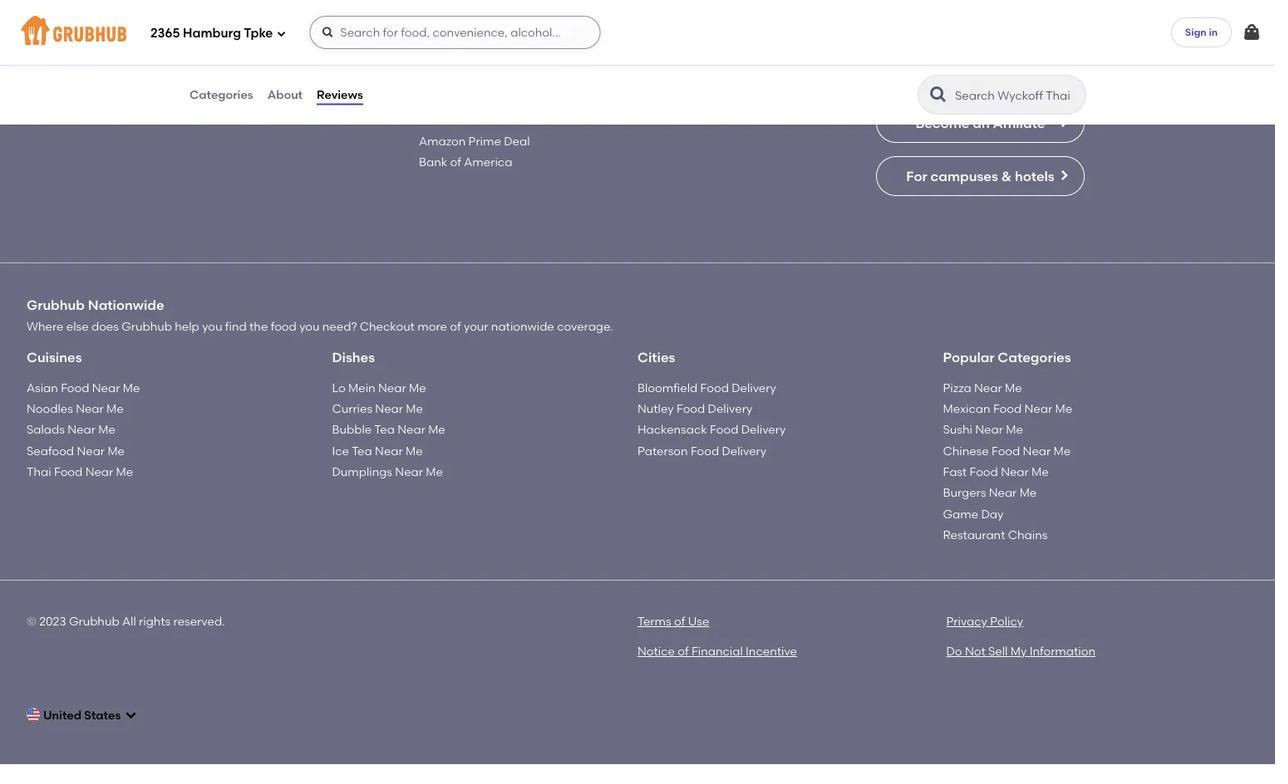 Task type: vqa. For each thing, say whether or not it's contained in the screenshot.
min associated with 122 ratings
no



Task type: describe. For each thing, give the bounding box(es) containing it.
bloomfield food delivery link
[[638, 381, 777, 395]]

main navigation navigation
[[0, 0, 1276, 65]]

&
[[1002, 168, 1012, 185]]

your
[[464, 320, 489, 334]]

grubhub for guarantee
[[419, 8, 470, 23]]

for for for campuses & hotels
[[907, 168, 928, 185]]

guarantee
[[472, 8, 534, 23]]

grubhub left all
[[69, 615, 119, 630]]

svg image
[[124, 709, 137, 723]]

bloomfield food delivery nutley food delivery hackensack food delivery paterson food delivery
[[638, 381, 786, 459]]

food down hackensack food delivery link
[[691, 444, 720, 459]]

thai
[[27, 466, 51, 480]]

hotels
[[1015, 168, 1055, 185]]

in
[[1210, 26, 1218, 38]]

dishes
[[332, 350, 375, 366]]

notice of financial incentive
[[638, 646, 798, 660]]

food up sushi near me "link"
[[994, 402, 1022, 417]]

burgers near me link
[[944, 487, 1037, 501]]

coverage.
[[557, 320, 614, 334]]

grubhub for nationwide
[[27, 298, 85, 314]]

need?
[[323, 320, 357, 334]]

my
[[1011, 646, 1027, 660]]

for corporate accounts
[[904, 62, 1058, 78]]

checkout
[[360, 320, 415, 334]]

grubhub rewards amazon prime deal bank of america
[[419, 114, 530, 170]]

for for for corporate accounts
[[904, 62, 925, 78]]

2 you from the left
[[300, 320, 320, 334]]

keyboard shortcuts link
[[419, 71, 530, 86]]

more
[[418, 320, 447, 334]]

reviews button
[[316, 65, 364, 125]]

notice of financial incentive link
[[638, 646, 798, 660]]

2023
[[39, 615, 66, 630]]

reserved.
[[173, 615, 225, 630]]

do not sell my information link
[[947, 646, 1096, 660]]

noodles near me link
[[27, 402, 124, 417]]

Search for food, convenience, alcohol... search field
[[310, 16, 601, 49]]

terms of use
[[638, 615, 710, 630]]

grubhub nationwide where else does grubhub help you find the food you need? checkout more of your nationwide coverage.
[[27, 298, 614, 334]]

reviews
[[317, 88, 363, 102]]

news
[[190, 50, 221, 65]]

fast
[[944, 466, 967, 480]]

chinese
[[944, 444, 989, 459]]

mexican
[[944, 402, 991, 417]]

the
[[250, 320, 268, 334]]

rights
[[139, 615, 171, 630]]

chains
[[1009, 529, 1048, 543]]

lo mein near me curries near me bubble tea near me ice tea near me dumplings near me
[[332, 381, 446, 480]]

of inside grubhub rewards amazon prime deal bank of america
[[450, 156, 462, 170]]

keyboard
[[419, 71, 474, 86]]

paterson food delivery link
[[638, 444, 767, 459]]

terms
[[638, 615, 672, 630]]

nationwide
[[491, 320, 555, 334]]

financial
[[692, 646, 743, 660]]

sell
[[989, 646, 1008, 660]]

else
[[66, 320, 89, 334]]

rewards
[[472, 114, 521, 128]]

sign
[[1186, 26, 1207, 38]]

of right notice
[[678, 646, 689, 660]]

catering link
[[419, 50, 469, 65]]

cuisines
[[27, 350, 82, 366]]

investor relations news
[[190, 29, 286, 65]]

prime
[[469, 135, 501, 149]]

notice
[[638, 646, 675, 660]]

investor relations link
[[190, 29, 286, 44]]

incentive
[[746, 646, 798, 660]]

become
[[916, 115, 970, 131]]

nutley
[[638, 402, 674, 417]]

help
[[419, 29, 445, 44]]

where
[[27, 320, 64, 334]]

do
[[947, 646, 963, 660]]

for campuses & hotels
[[907, 168, 1055, 185]]

2365
[[151, 26, 180, 41]]

food up paterson food delivery link
[[710, 423, 739, 438]]

grubhub guarantee link
[[419, 8, 534, 23]]

news link
[[190, 50, 221, 65]]

pizza near me mexican food near me sushi near me chinese food near me fast food near me burgers near me game day restaurant chains
[[944, 381, 1073, 543]]

seafood
[[27, 444, 74, 459]]

campuses
[[931, 168, 999, 185]]

curries
[[332, 402, 373, 417]]

amazon prime deal link
[[419, 135, 530, 149]]

paterson
[[638, 444, 688, 459]]

america
[[464, 156, 513, 170]]

categories inside button
[[190, 88, 253, 102]]



Task type: locate. For each thing, give the bounding box(es) containing it.
of inside grubhub nationwide where else does grubhub help you find the food you need? checkout more of your nationwide coverage.
[[450, 320, 461, 334]]

for left the campuses
[[907, 168, 928, 185]]

asian food near me noodles near me salads near me seafood near me thai food near me
[[27, 381, 140, 480]]

thai food near me link
[[27, 466, 133, 480]]

svg image right in
[[1243, 22, 1262, 42]]

tea down curries near me link
[[374, 423, 395, 438]]

you
[[202, 320, 222, 334], [300, 320, 320, 334]]

an
[[973, 115, 990, 131]]

pizza
[[944, 381, 972, 395]]

tea
[[374, 423, 395, 438], [352, 444, 372, 459]]

affiliate
[[993, 115, 1046, 131]]

food down bloomfield food delivery link
[[677, 402, 705, 417]]

curries near me link
[[332, 402, 423, 417]]

grubhub for rewards
[[419, 114, 470, 128]]

0 horizontal spatial you
[[202, 320, 222, 334]]

shortcuts
[[477, 71, 530, 86]]

you right food
[[300, 320, 320, 334]]

ice
[[332, 444, 349, 459]]

privacy policy
[[947, 615, 1024, 630]]

noodles
[[27, 402, 73, 417]]

dumplings near me link
[[332, 466, 443, 480]]

use
[[688, 615, 710, 630]]

for left corporate in the right of the page
[[904, 62, 925, 78]]

nationwide
[[88, 298, 164, 314]]

sushi
[[944, 423, 973, 438]]

grubhub inside grubhub rewards amazon prime deal bank of america
[[419, 114, 470, 128]]

delivery
[[732, 381, 777, 395], [708, 402, 753, 417], [742, 423, 786, 438], [722, 444, 767, 459]]

hamburg
[[183, 26, 241, 41]]

asian food near me link
[[27, 381, 140, 395]]

right image
[[1058, 116, 1071, 129]]

chinese food near me link
[[944, 444, 1071, 459]]

food up 'noodles near me' link
[[61, 381, 89, 395]]

investor
[[190, 29, 235, 44]]

svg image up reviews
[[321, 26, 335, 39]]

about
[[268, 88, 303, 102]]

grubhub guarantee help catering keyboard shortcuts
[[419, 8, 534, 86]]

hackensack
[[638, 423, 708, 438]]

sushi near me link
[[944, 423, 1024, 438]]

sign in
[[1186, 26, 1218, 38]]

policy
[[991, 615, 1024, 630]]

of left the use
[[674, 615, 686, 630]]

catering
[[419, 50, 469, 65]]

0 horizontal spatial categories
[[190, 88, 253, 102]]

grubhub inside 'grubhub guarantee help catering keyboard shortcuts'
[[419, 8, 470, 23]]

food
[[61, 381, 89, 395], [701, 381, 729, 395], [677, 402, 705, 417], [994, 402, 1022, 417], [710, 423, 739, 438], [691, 444, 720, 459], [992, 444, 1021, 459], [54, 466, 83, 480], [970, 466, 999, 480]]

1 horizontal spatial svg image
[[321, 26, 335, 39]]

categories up mexican food near me link
[[998, 350, 1072, 366]]

salads
[[27, 423, 65, 438]]

restaurant
[[944, 529, 1006, 543]]

food
[[271, 320, 297, 334]]

does
[[91, 320, 119, 334]]

grubhub up the amazon
[[419, 114, 470, 128]]

privacy
[[947, 615, 988, 630]]

0 horizontal spatial svg image
[[276, 29, 286, 39]]

svg image right tpke
[[276, 29, 286, 39]]

lo
[[332, 381, 346, 395]]

of left 'your'
[[450, 320, 461, 334]]

terms of use link
[[638, 615, 710, 630]]

0 vertical spatial categories
[[190, 88, 253, 102]]

become an affiliate
[[916, 115, 1046, 131]]

for corporate accounts link
[[877, 50, 1085, 90]]

me
[[123, 381, 140, 395], [409, 381, 426, 395], [1005, 381, 1023, 395], [107, 402, 124, 417], [406, 402, 423, 417], [1056, 402, 1073, 417], [98, 423, 115, 438], [428, 423, 446, 438], [1006, 423, 1024, 438], [108, 444, 125, 459], [406, 444, 423, 459], [1054, 444, 1071, 459], [116, 466, 133, 480], [426, 466, 443, 480], [1032, 466, 1049, 480], [1020, 487, 1037, 501]]

sign in button
[[1172, 17, 1233, 47]]

lo mein near me link
[[332, 381, 426, 395]]

help link
[[419, 29, 445, 44]]

1 horizontal spatial categories
[[998, 350, 1072, 366]]

nutley food delivery link
[[638, 402, 753, 417]]

1 vertical spatial categories
[[998, 350, 1072, 366]]

seafood near me link
[[27, 444, 125, 459]]

restaurant chains link
[[944, 529, 1048, 543]]

right image
[[1058, 169, 1071, 183]]

categories down news
[[190, 88, 253, 102]]

food down seafood near me link
[[54, 466, 83, 480]]

© 2023 grubhub all rights reserved.
[[27, 615, 225, 630]]

game day link
[[944, 508, 1004, 522]]

1 vertical spatial tea
[[352, 444, 372, 459]]

united states
[[43, 709, 121, 723]]

tpke
[[244, 26, 273, 41]]

grubhub up help link
[[419, 8, 470, 23]]

grubhub down nationwide
[[122, 320, 172, 334]]

1 you from the left
[[202, 320, 222, 334]]

relations
[[238, 29, 286, 44]]

food up fast food near me link
[[992, 444, 1021, 459]]

asian
[[27, 381, 58, 395]]

mexican food near me link
[[944, 402, 1073, 417]]

bubble tea near me link
[[332, 423, 446, 438]]

2 horizontal spatial svg image
[[1243, 22, 1262, 42]]

language select image
[[27, 709, 40, 723]]

find
[[225, 320, 247, 334]]

1 horizontal spatial you
[[300, 320, 320, 334]]

fast food near me link
[[944, 466, 1049, 480]]

privacy policy link
[[947, 615, 1024, 630]]

you left find
[[202, 320, 222, 334]]

tea up "dumplings"
[[352, 444, 372, 459]]

0 vertical spatial tea
[[374, 423, 395, 438]]

bank
[[419, 156, 448, 170]]

pizza near me link
[[944, 381, 1023, 395]]

Search Wyckoff Thai search field
[[954, 87, 1081, 103]]

1 vertical spatial for
[[907, 168, 928, 185]]

food up burgers near me link
[[970, 466, 999, 480]]

food up nutley food delivery link
[[701, 381, 729, 395]]

categories button
[[189, 65, 254, 125]]

1 horizontal spatial tea
[[374, 423, 395, 438]]

popular categories
[[944, 350, 1072, 366]]

united
[[43, 709, 82, 723]]

0 vertical spatial for
[[904, 62, 925, 78]]

categories
[[190, 88, 253, 102], [998, 350, 1072, 366]]

ice tea near me link
[[332, 444, 423, 459]]

corporate
[[928, 62, 994, 78]]

svg image
[[1243, 22, 1262, 42], [321, 26, 335, 39], [276, 29, 286, 39]]

salads near me link
[[27, 423, 115, 438]]

day
[[982, 508, 1004, 522]]

search icon image
[[929, 85, 949, 105]]

grubhub up where
[[27, 298, 85, 314]]

burgers
[[944, 487, 987, 501]]

all
[[122, 615, 136, 630]]

0 horizontal spatial tea
[[352, 444, 372, 459]]

2365 hamburg tpke
[[151, 26, 273, 41]]

of right bank
[[450, 156, 462, 170]]

mein
[[349, 381, 376, 395]]

hackensack food delivery link
[[638, 423, 786, 438]]



